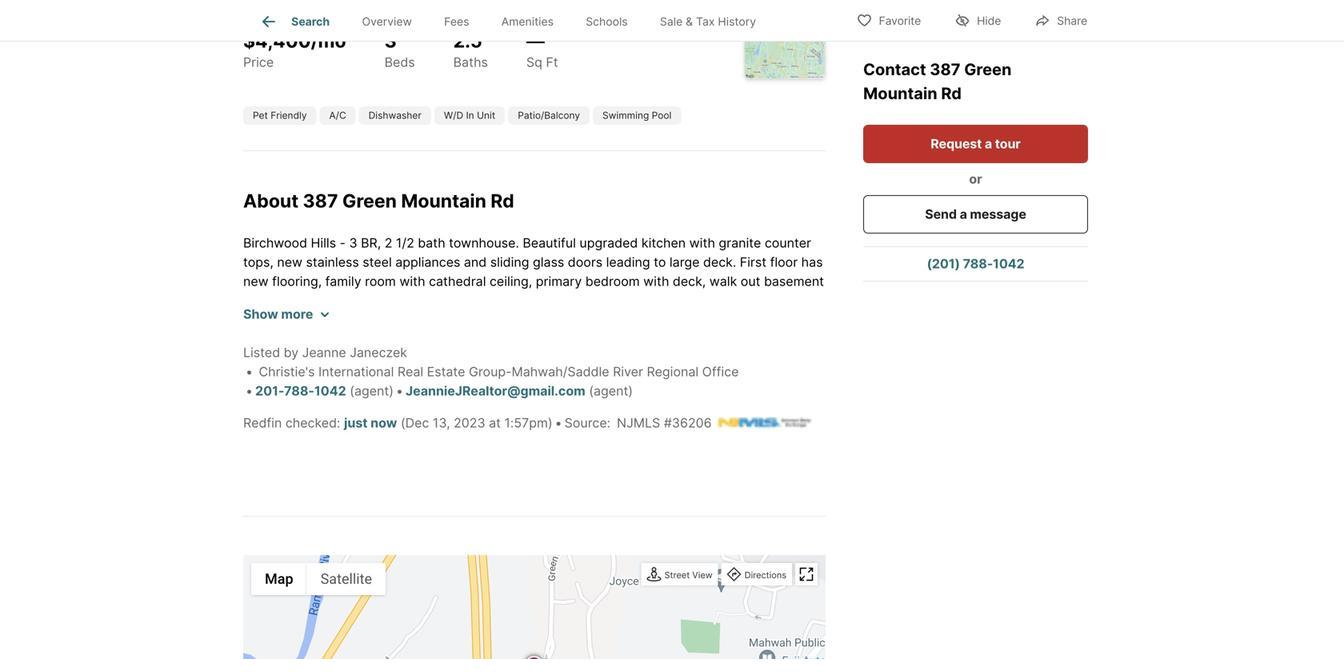 Task type: vqa. For each thing, say whether or not it's contained in the screenshot.
sell.
no



Task type: locate. For each thing, give the bounding box(es) containing it.
room up the bbq
[[346, 293, 377, 308]]

w/d in unit
[[444, 110, 496, 121]]

1 pool, from the left
[[630, 293, 660, 308]]

large down flooring,
[[273, 293, 303, 308]]

a inside button
[[985, 136, 992, 152]]

0 horizontal spatial deck,
[[312, 312, 346, 328]]

1 horizontal spatial green
[[965, 60, 1012, 79]]

201- inside listed by jeanne janeczek • christie's international real estate group-mahwah/saddle river regional office • 201-788-1042 ( agent ) • jeanniejrealtor@gmail.com ( agent )
[[255, 383, 284, 399]]

201- down check at the right top
[[759, 331, 786, 347]]

rd up the townhouse. on the top of page
[[491, 190, 514, 212]]

1 horizontal spatial 2
[[505, 312, 513, 328]]

2 left party on the top
[[505, 312, 513, 328]]

with up tennis, at the left of page
[[243, 293, 269, 308]]

birchwood hills - 3 br, 2 1/2 bath townhouse. beautiful upgraded kitchen with granite counter tops, new stainless steel appliances and sliding glass doors leading to large deck. first floor has new flooring, family room with cathedral ceiling, primary bedroom with deck, walk out basement with large family room and bonus room/office. enjoy the heated pool, kiddie pool, basketball, tennis, sun deck, bbq area, exercise room, 2 party rooms, sauna and play area. credit check and interview. tenant pays for the first $150 of each repair. no smoking. call jeannie 201-788- 1042 for showings.
[[243, 235, 824, 366]]

387 down hide button
[[930, 60, 961, 79]]

with up the deck.
[[690, 235, 715, 251]]

for sale std image
[[522, 656, 546, 659]]

36206
[[672, 415, 712, 431]]

map entry image
[[745, 0, 825, 78]]

redfin checked: just now (dec 13, 2023 at 1:57pm)
[[243, 415, 553, 431]]

788-
[[963, 256, 993, 272], [786, 331, 815, 347], [284, 383, 314, 399]]

2 pool, from the left
[[704, 293, 733, 308]]

with down the to
[[644, 274, 669, 289]]

pool, up sauna at the top of page
[[630, 293, 660, 308]]

agent down international
[[354, 383, 389, 399]]

1 horizontal spatial 1042
[[314, 383, 346, 399]]

2.5
[[453, 30, 482, 52]]

1042 left by
[[243, 350, 273, 366]]

-
[[340, 235, 346, 251]]

office
[[702, 364, 739, 380]]

0 horizontal spatial green
[[342, 190, 397, 212]]

mountain down contact
[[864, 84, 938, 103]]

with
[[690, 235, 715, 251], [400, 274, 425, 289], [644, 274, 669, 289], [243, 293, 269, 308]]

green up br,
[[342, 190, 397, 212]]

• up "redfin"
[[246, 383, 253, 399]]

group-
[[469, 364, 512, 380]]

check
[[765, 312, 801, 328]]

0 vertical spatial 387
[[930, 60, 961, 79]]

green down hide
[[965, 60, 1012, 79]]

3 inside birchwood hills - 3 br, 2 1/2 bath townhouse. beautiful upgraded kitchen with granite counter tops, new stainless steel appliances and sliding glass doors leading to large deck. first floor has new flooring, family room with cathedral ceiling, primary bedroom with deck, walk out basement with large family room and bonus room/office. enjoy the heated pool, kiddie pool, basketball, tennis, sun deck, bbq area, exercise room, 2 party rooms, sauna and play area. credit check and interview. tenant pays for the first $150 of each repair. no smoking. call jeannie 201-788- 1042 for showings.
[[349, 235, 357, 251]]

( up the source:
[[589, 383, 594, 399]]

amenities tab
[[485, 2, 570, 41]]

show more button
[[243, 305, 329, 324]]

0 horizontal spatial for
[[277, 350, 294, 366]]

1 horizontal spatial mountain
[[864, 84, 938, 103]]

201- down christie's
[[255, 383, 284, 399]]

0 horizontal spatial 788-
[[284, 383, 314, 399]]

for down interview.
[[277, 350, 294, 366]]

family down stainless
[[325, 274, 361, 289]]

green
[[965, 60, 1012, 79], [342, 190, 397, 212]]

2 vertical spatial 1042
[[314, 383, 346, 399]]

0 vertical spatial a
[[985, 136, 992, 152]]

1 vertical spatial mountain
[[401, 190, 487, 212]]

1 horizontal spatial deck,
[[673, 274, 706, 289]]

1 vertical spatial 788-
[[786, 331, 815, 347]]

agent
[[354, 383, 389, 399], [594, 383, 628, 399]]

1 horizontal spatial large
[[670, 254, 700, 270]]

message
[[970, 206, 1027, 222]]

repair.
[[562, 331, 600, 347]]

1 horizontal spatial 788-
[[786, 331, 815, 347]]

788- down check at the right top
[[786, 331, 815, 347]]

play
[[663, 312, 687, 328]]

0 vertical spatial 788-
[[963, 256, 993, 272]]

1 vertical spatial 201-
[[255, 383, 284, 399]]

(dec
[[401, 415, 429, 431]]

new down tops,
[[243, 274, 269, 289]]

0 vertical spatial room
[[365, 274, 396, 289]]

basketball,
[[737, 293, 803, 308]]

agent down river
[[594, 383, 628, 399]]

amenities
[[502, 15, 554, 28]]

show more
[[243, 306, 313, 322]]

• down real
[[396, 383, 403, 399]]

njmls
[[617, 415, 660, 431]]

street view button
[[643, 565, 717, 586]]

fees tab
[[428, 2, 485, 41]]

2 horizontal spatial 788-
[[963, 256, 993, 272]]

search
[[291, 15, 330, 28]]

2 vertical spatial 788-
[[284, 383, 314, 399]]

1 horizontal spatial a
[[985, 136, 992, 152]]

sale & tax history tab
[[644, 2, 772, 41]]

menu bar
[[251, 563, 386, 595]]

201-788-1042 link
[[255, 383, 346, 399]]

first
[[740, 254, 767, 270]]

387
[[930, 60, 961, 79], [303, 190, 338, 212]]

0 horizontal spatial (
[[350, 383, 354, 399]]

3 right -
[[349, 235, 357, 251]]

) up redfin checked: just now (dec 13, 2023 at 1:57pm) at the left
[[389, 383, 394, 399]]

1 vertical spatial 2
[[505, 312, 513, 328]]

0 vertical spatial green
[[965, 60, 1012, 79]]

0 vertical spatial new
[[277, 254, 303, 270]]

schools tab
[[570, 2, 644, 41]]

1 horizontal spatial 201-
[[759, 331, 786, 347]]

2 horizontal spatial 1042
[[993, 256, 1025, 272]]

3
[[385, 30, 397, 52], [349, 235, 357, 251]]

0 horizontal spatial a
[[960, 206, 967, 222]]

w/d
[[444, 110, 463, 121]]

a/c
[[329, 110, 346, 121]]

tennis,
[[243, 312, 284, 328]]

room down steel
[[365, 274, 396, 289]]

dishwasher
[[369, 110, 422, 121]]

jeanniejrealtor@gmail.com link
[[406, 383, 586, 399]]

1042
[[993, 256, 1025, 272], [243, 350, 273, 366], [314, 383, 346, 399]]

2
[[385, 235, 392, 251], [505, 312, 513, 328]]

upgraded
[[580, 235, 638, 251]]

smoking.
[[624, 331, 678, 347]]

1 horizontal spatial the
[[561, 293, 581, 308]]

pool, down walk
[[704, 293, 733, 308]]

and down the townhouse. on the top of page
[[464, 254, 487, 270]]

1042 inside birchwood hills - 3 br, 2 1/2 bath townhouse. beautiful upgraded kitchen with granite counter tops, new stainless steel appliances and sliding glass doors leading to large deck. first floor has new flooring, family room with cathedral ceiling, primary bedroom with deck, walk out basement with large family room and bonus room/office. enjoy the heated pool, kiddie pool, basketball, tennis, sun deck, bbq area, exercise room, 2 party rooms, sauna and play area. credit check and interview. tenant pays for the first $150 of each repair. no smoking. call jeannie 201-788- 1042 for showings.
[[243, 350, 273, 366]]

street view
[[665, 570, 713, 580]]

favorite button
[[843, 4, 935, 36]]

appliances
[[396, 254, 460, 270]]

swimming pool
[[603, 110, 672, 121]]

3 down overview
[[385, 30, 397, 52]]

1 vertical spatial 3
[[349, 235, 357, 251]]

new up flooring,
[[277, 254, 303, 270]]

stainless
[[306, 254, 359, 270]]

deck, up the "tenant"
[[312, 312, 346, 328]]

0 vertical spatial 201-
[[759, 331, 786, 347]]

788- right '(201)' on the right top of the page
[[963, 256, 993, 272]]

br,
[[361, 235, 381, 251]]

the up rooms,
[[561, 293, 581, 308]]

a left tour
[[985, 136, 992, 152]]

1 horizontal spatial agent
[[594, 383, 628, 399]]

and
[[464, 254, 487, 270], [381, 293, 403, 308], [636, 312, 659, 328], [243, 331, 266, 347]]

•
[[246, 364, 253, 380], [246, 383, 253, 399], [396, 383, 403, 399], [555, 415, 562, 431]]

just now link
[[344, 415, 397, 431], [344, 415, 397, 431]]

788- down christie's
[[284, 383, 314, 399]]

1 horizontal spatial rd
[[941, 84, 962, 103]]

mountain up bath
[[401, 190, 487, 212]]

area.
[[691, 312, 721, 328]]

leading
[[606, 254, 650, 270]]

tab list containing search
[[243, 0, 785, 41]]

family up sun
[[306, 293, 342, 308]]

0 horizontal spatial 1042
[[243, 350, 273, 366]]

sale
[[660, 15, 683, 28]]

0 vertical spatial large
[[670, 254, 700, 270]]

387 up hills
[[303, 190, 338, 212]]

1 vertical spatial 1042
[[243, 350, 273, 366]]

1042 down international
[[314, 383, 346, 399]]

tax
[[696, 15, 715, 28]]

1 horizontal spatial 387
[[930, 60, 961, 79]]

0 horizontal spatial pool,
[[630, 293, 660, 308]]

or
[[969, 171, 983, 187]]

1 vertical spatial family
[[306, 293, 342, 308]]

a for request
[[985, 136, 992, 152]]

overview tab
[[346, 2, 428, 41]]

1 vertical spatial green
[[342, 190, 397, 212]]

1 horizontal spatial pool,
[[704, 293, 733, 308]]

1 horizontal spatial )
[[628, 383, 633, 399]]

1042 down message
[[993, 256, 1025, 272]]

0 horizontal spatial the
[[429, 331, 449, 347]]

estate
[[427, 364, 465, 380]]

rd inside 387 green mountain rd
[[941, 84, 962, 103]]

2 ( from the left
[[589, 383, 594, 399]]

0 horizontal spatial agent
[[354, 383, 389, 399]]

$150
[[480, 331, 510, 347]]

and down tennis, at the left of page
[[243, 331, 266, 347]]

2 left 1/2
[[385, 235, 392, 251]]

regional
[[647, 364, 699, 380]]

1 horizontal spatial new
[[277, 254, 303, 270]]

—
[[527, 30, 545, 52]]

rd up request
[[941, 84, 962, 103]]

( down international
[[350, 383, 354, 399]]

pays
[[376, 331, 405, 347]]

just
[[344, 415, 368, 431]]

0 horizontal spatial 201-
[[255, 383, 284, 399]]

1 vertical spatial 387
[[303, 190, 338, 212]]

0 vertical spatial rd
[[941, 84, 962, 103]]

the down exercise
[[429, 331, 449, 347]]

• down listed
[[246, 364, 253, 380]]

bbq
[[349, 312, 376, 328]]

1 vertical spatial large
[[273, 293, 303, 308]]

0 horizontal spatial 3
[[349, 235, 357, 251]]

for right "pays"
[[409, 331, 425, 347]]

schools
[[586, 15, 628, 28]]

request
[[931, 136, 982, 152]]

0 horizontal spatial new
[[243, 274, 269, 289]]

sliding
[[490, 254, 529, 270]]

0 horizontal spatial 2
[[385, 235, 392, 251]]

mountain
[[864, 84, 938, 103], [401, 190, 487, 212]]

map button
[[251, 563, 307, 595]]

tab list
[[243, 0, 785, 41]]

a right the send
[[960, 206, 967, 222]]

1 horizontal spatial 3
[[385, 30, 397, 52]]

1 horizontal spatial (
[[589, 383, 594, 399]]

a inside button
[[960, 206, 967, 222]]

0 vertical spatial 3
[[385, 30, 397, 52]]

788- inside button
[[963, 256, 993, 272]]

0 horizontal spatial 387
[[303, 190, 338, 212]]

0 vertical spatial mountain
[[864, 84, 938, 103]]

0 horizontal spatial )
[[389, 383, 394, 399]]

0 vertical spatial family
[[325, 274, 361, 289]]

788- inside birchwood hills - 3 br, 2 1/2 bath townhouse. beautiful upgraded kitchen with granite counter tops, new stainless steel appliances and sliding glass doors leading to large deck. first floor has new flooring, family room with cathedral ceiling, primary bedroom with deck, walk out basement with large family room and bonus room/office. enjoy the heated pool, kiddie pool, basketball, tennis, sun deck, bbq area, exercise room, 2 party rooms, sauna and play area. credit check and interview. tenant pays for the first $150 of each repair. no smoking. call jeannie 201-788- 1042 for showings.
[[786, 331, 815, 347]]

for
[[409, 331, 425, 347], [277, 350, 294, 366]]

request a tour button
[[864, 125, 1088, 163]]

387 inside 387 green mountain rd
[[930, 60, 961, 79]]

201- inside birchwood hills - 3 br, 2 1/2 bath townhouse. beautiful upgraded kitchen with granite counter tops, new stainless steel appliances and sliding glass doors leading to large deck. first floor has new flooring, family room with cathedral ceiling, primary bedroom with deck, walk out basement with large family room and bonus room/office. enjoy the heated pool, kiddie pool, basketball, tennis, sun deck, bbq area, exercise room, 2 party rooms, sauna and play area. credit check and interview. tenant pays for the first $150 of each repair. no smoking. call jeannie 201-788- 1042 for showings.
[[759, 331, 786, 347]]

tenant
[[331, 331, 373, 347]]

hills
[[311, 235, 336, 251]]

real
[[398, 364, 423, 380]]

room
[[365, 274, 396, 289], [346, 293, 377, 308]]

1 vertical spatial rd
[[491, 190, 514, 212]]

a
[[985, 136, 992, 152], [960, 206, 967, 222]]

0 vertical spatial the
[[561, 293, 581, 308]]

1 vertical spatial a
[[960, 206, 967, 222]]

pet friendly
[[253, 110, 307, 121]]

out
[[741, 274, 761, 289]]

) down river
[[628, 383, 633, 399]]

1 horizontal spatial for
[[409, 331, 425, 347]]

christie's
[[259, 364, 315, 380]]

deck, up the kiddie
[[673, 274, 706, 289]]

0 vertical spatial 1042
[[993, 256, 1025, 272]]

788- inside listed by jeanne janeczek • christie's international real estate group-mahwah/saddle river regional office • 201-788-1042 ( agent ) • jeanniejrealtor@gmail.com ( agent )
[[284, 383, 314, 399]]

large right the to
[[670, 254, 700, 270]]

request a tour
[[931, 136, 1021, 152]]

3 inside the 3 beds
[[385, 30, 397, 52]]

13,
[[433, 415, 450, 431]]

• left the source:
[[555, 415, 562, 431]]

no
[[603, 331, 621, 347]]

mountain inside 387 green mountain rd
[[864, 84, 938, 103]]



Task type: describe. For each thing, give the bounding box(es) containing it.
by
[[284, 345, 299, 360]]

0 vertical spatial for
[[409, 331, 425, 347]]

1 vertical spatial new
[[243, 274, 269, 289]]

tour
[[995, 136, 1021, 152]]

fees
[[444, 15, 469, 28]]

2 ) from the left
[[628, 383, 633, 399]]

counter
[[765, 235, 811, 251]]

$4,400
[[243, 30, 311, 52]]

enjoy
[[525, 293, 557, 308]]

mahwah/saddle
[[512, 364, 609, 380]]

price
[[243, 54, 274, 70]]

credit
[[725, 312, 762, 328]]

walk
[[710, 274, 737, 289]]

first
[[452, 331, 476, 347]]

(201) 788-1042
[[927, 256, 1025, 272]]

basement
[[764, 274, 824, 289]]

showings.
[[297, 350, 358, 366]]

&
[[686, 15, 693, 28]]

share button
[[1021, 4, 1101, 36]]

0 vertical spatial 2
[[385, 235, 392, 251]]

favorite
[[879, 14, 921, 28]]

2023
[[454, 415, 486, 431]]

pet
[[253, 110, 268, 121]]

rooms,
[[552, 312, 593, 328]]

0 horizontal spatial mountain
[[401, 190, 487, 212]]

ft
[[546, 54, 558, 70]]

sun
[[287, 312, 309, 328]]

about
[[243, 190, 299, 212]]

map
[[265, 571, 293, 588]]

ceiling,
[[490, 274, 532, 289]]

beautiful
[[523, 235, 576, 251]]

swimming
[[603, 110, 649, 121]]

1:57pm)
[[505, 415, 553, 431]]

satellite
[[321, 571, 372, 588]]

pool
[[652, 110, 672, 121]]

street
[[665, 570, 690, 580]]

— sq ft
[[527, 30, 558, 70]]

room,
[[467, 312, 501, 328]]

1 vertical spatial room
[[346, 293, 377, 308]]

green inside 387 green mountain rd
[[965, 60, 1012, 79]]

1042 inside listed by jeanne janeczek • christie's international real estate group-mahwah/saddle river regional office • 201-788-1042 ( agent ) • jeanniejrealtor@gmail.com ( agent )
[[314, 383, 346, 399]]

granite
[[719, 235, 761, 251]]

0 horizontal spatial large
[[273, 293, 303, 308]]

friendly
[[271, 110, 307, 121]]

tops,
[[243, 254, 274, 270]]

share
[[1057, 14, 1088, 28]]

listing provided courtesy of new jersey multiple listing service, inc. (njmls) image
[[718, 418, 812, 429]]

1 vertical spatial for
[[277, 350, 294, 366]]

$4,400 /mo price
[[243, 30, 346, 70]]

menu bar containing map
[[251, 563, 386, 595]]

satellite button
[[307, 563, 386, 595]]

of
[[513, 331, 526, 347]]

and up area,
[[381, 293, 403, 308]]

1 vertical spatial the
[[429, 331, 449, 347]]

1 agent from the left
[[354, 383, 389, 399]]

in
[[466, 110, 474, 121]]

cathedral
[[429, 274, 486, 289]]

1 ) from the left
[[389, 383, 394, 399]]

0 vertical spatial deck,
[[673, 274, 706, 289]]

1 vertical spatial deck,
[[312, 312, 346, 328]]

kiddie
[[664, 293, 700, 308]]

2 agent from the left
[[594, 383, 628, 399]]

patio/balcony
[[518, 110, 580, 121]]

with up bonus
[[400, 274, 425, 289]]

river
[[613, 364, 643, 380]]

(201) 788-1042 button
[[864, 247, 1088, 281]]

jeanne
[[302, 345, 346, 360]]

hide button
[[941, 4, 1015, 36]]

unit
[[477, 110, 496, 121]]

sauna
[[597, 312, 633, 328]]

party
[[516, 312, 548, 328]]

hide
[[977, 14, 1001, 28]]

redfin
[[243, 415, 282, 431]]

sale & tax history
[[660, 15, 756, 28]]

now
[[371, 415, 397, 431]]

and up smoking. at the bottom
[[636, 312, 659, 328]]

listed by jeanne janeczek • christie's international real estate group-mahwah/saddle river regional office • 201-788-1042 ( agent ) • jeanniejrealtor@gmail.com ( agent )
[[243, 345, 739, 399]]

directions button
[[723, 565, 791, 586]]

international
[[319, 364, 394, 380]]

send a message button
[[864, 195, 1088, 234]]

about 387 green mountain rd
[[243, 190, 514, 212]]

1 ( from the left
[[350, 383, 354, 399]]

deck.
[[703, 254, 736, 270]]

call
[[682, 331, 705, 347]]

room/office.
[[448, 293, 521, 308]]

show
[[243, 306, 278, 322]]

1042 inside button
[[993, 256, 1025, 272]]

steel
[[363, 254, 392, 270]]

bath
[[418, 235, 446, 251]]

overview
[[362, 15, 412, 28]]

0 horizontal spatial rd
[[491, 190, 514, 212]]

contact
[[864, 60, 930, 79]]

/mo
[[311, 30, 346, 52]]

a for send
[[960, 206, 967, 222]]

map region
[[58, 460, 877, 659]]

source:
[[565, 415, 611, 431]]

more
[[281, 306, 313, 322]]

birchwood
[[243, 235, 307, 251]]

send a message
[[925, 206, 1027, 222]]



